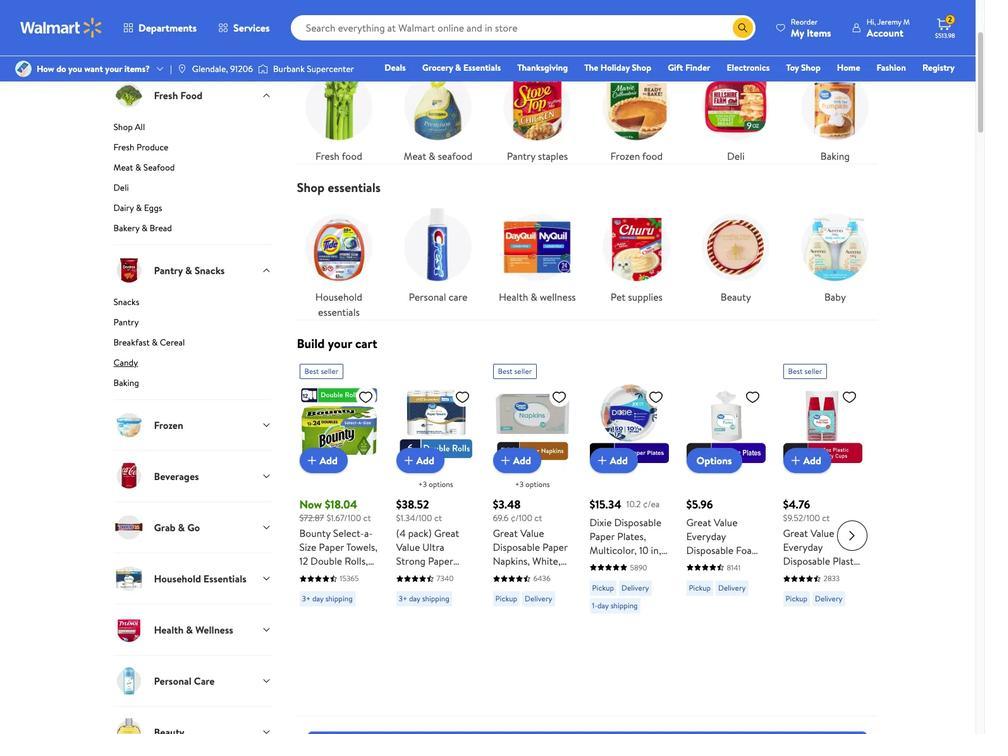 Task type: vqa. For each thing, say whether or not it's contained in the screenshot.
Clothing, Shoes & Accessories dropdown button
no



Task type: describe. For each thing, give the bounding box(es) containing it.
fresh produce link
[[114, 141, 272, 159]]

rolls
[[396, 597, 417, 611]]

in, inside $15.34 10.2 ¢/ea dixie disposable paper plates, multicolor, 10 in, 150 count
[[651, 544, 661, 558]]

paper inside $38.52 $1.34/100 ct (4 pack) great value ultra strong paper towels, split sheets, 6 double rolls
[[428, 555, 453, 569]]

supercenter
[[307, 63, 354, 75]]

candy
[[114, 357, 138, 369]]

|
[[170, 63, 172, 75]]

great inside $5.96 great value everyday disposable foam plates, 9 in, 150 ct
[[686, 516, 711, 530]]

best for $3.48
[[498, 366, 513, 377]]

toy
[[786, 61, 799, 74]]

add button for 15365
[[299, 448, 348, 474]]

& for bread
[[142, 222, 148, 235]]

plates, for $15.34
[[617, 530, 646, 544]]

add for 15365
[[320, 454, 338, 468]]

household for household essentials
[[154, 572, 201, 586]]

wellness
[[195, 623, 233, 637]]

holiday
[[601, 61, 630, 74]]

1 +3 from the left
[[418, 479, 427, 490]]

great inside $38.52 $1.34/100 ct (4 pack) great value ultra strong paper towels, split sheets, 6 double rolls
[[434, 527, 459, 541]]

baby link
[[793, 206, 877, 305]]

4 add from the left
[[610, 454, 628, 468]]

5890
[[630, 563, 647, 574]]

clear search field text image
[[718, 23, 728, 33]]

0 horizontal spatial deli
[[114, 181, 129, 194]]

one debit link
[[852, 78, 906, 92]]

plastic
[[833, 555, 861, 569]]

best seller for now
[[304, 366, 339, 377]]

electronics link
[[721, 61, 776, 75]]

2 $513.98
[[935, 14, 955, 40]]

meat & seafood link
[[396, 65, 480, 164]]

care
[[194, 675, 215, 689]]

91206
[[230, 63, 253, 75]]

towels, for $1.34/100
[[396, 569, 428, 583]]

personal care
[[409, 290, 468, 304]]

(4
[[396, 527, 406, 541]]

product group containing now $18.04
[[299, 359, 378, 711]]

split
[[430, 569, 449, 583]]

pantry & snacks button
[[114, 245, 272, 296]]

$1.67/100
[[327, 512, 361, 525]]

now
[[299, 497, 322, 513]]

0 horizontal spatial baking
[[114, 377, 139, 390]]

fresh for fresh produce
[[114, 141, 134, 154]]

beverages
[[154, 470, 199, 484]]

list for shop essentials
[[289, 195, 885, 320]]

grocery
[[422, 61, 453, 74]]

household for household essentials
[[315, 290, 362, 304]]

add to cart image for 7340
[[401, 453, 416, 469]]

walmart+
[[917, 79, 955, 92]]

baking inside list
[[821, 149, 850, 163]]

add to favorites list, great value everyday disposable foam plates, 9 in, 150 ct image
[[745, 390, 760, 405]]

meat for meat & seafood
[[114, 161, 133, 174]]

add button for delivery
[[783, 448, 832, 474]]

towels, for $18.04
[[346, 541, 378, 555]]

dairy & eggs
[[114, 202, 162, 214]]

great value everyday disposable foam plates, 9 in, 150 ct image
[[686, 384, 765, 464]]

$5.96 great value everyday disposable foam plates, 9 in, 150 ct
[[686, 497, 760, 586]]

2 options from the left
[[525, 479, 550, 490]]

build
[[297, 335, 325, 352]]

2 +3 options from the left
[[515, 479, 550, 490]]

10
[[639, 544, 649, 558]]

count for $3.48
[[513, 569, 540, 583]]

next slide for product carousel list image
[[837, 521, 867, 552]]

0 horizontal spatial day
[[312, 594, 324, 605]]

9
[[718, 558, 723, 572]]

registry link
[[917, 61, 961, 75]]

3 best seller from the left
[[788, 366, 822, 377]]

fresh food
[[316, 149, 362, 163]]

1 horizontal spatial shipping
[[422, 594, 449, 605]]

product group containing $3.48
[[493, 359, 572, 711]]

list for shop groceries
[[289, 54, 885, 164]]

ct inside $38.52 $1.34/100 ct (4 pack) great value ultra strong paper towels, split sheets, 6 double rolls
[[434, 512, 442, 525]]

eggs
[[144, 202, 162, 214]]

value inside $5.96 great value everyday disposable foam plates, 9 in, 150 ct
[[714, 516, 738, 530]]

health & wellness
[[154, 623, 233, 637]]

select-
[[333, 527, 364, 541]]

3 seller from the left
[[805, 366, 822, 377]]

$9.52/100
[[783, 512, 820, 525]]

great value disposable paper napkins, white, 500 count image
[[493, 384, 572, 464]]

50
[[783, 583, 795, 597]]

frozen for frozen food
[[611, 149, 640, 163]]

2 add from the left
[[416, 454, 434, 468]]

seller for now
[[321, 366, 339, 377]]

4 add button from the left
[[590, 448, 638, 474]]

pantry for &
[[154, 264, 183, 277]]

do
[[56, 63, 66, 75]]

6
[[430, 583, 436, 597]]

best for now
[[304, 366, 319, 377]]

snacks inside dropdown button
[[195, 264, 225, 277]]

& for essentials
[[455, 61, 461, 74]]

gift finder link
[[662, 61, 716, 75]]

fresh food
[[154, 88, 202, 102]]

0 vertical spatial deli link
[[694, 65, 778, 164]]

sheets,
[[396, 583, 428, 597]]

build your cart
[[297, 335, 377, 352]]

add to favorites list, (4 pack) great value ultra strong paper towels, split sheets, 6 double rolls image
[[455, 390, 470, 405]]

grab
[[154, 521, 176, 535]]

health for health & wellness
[[154, 623, 184, 637]]

0 horizontal spatial shipping
[[325, 594, 353, 605]]

product group containing $15.34
[[590, 359, 669, 711]]

fresh food button
[[114, 70, 272, 121]]

product group containing $38.52
[[396, 359, 475, 711]]

18
[[832, 569, 841, 583]]

essentials inside dropdown button
[[204, 572, 247, 586]]

rolls,
[[345, 555, 368, 569]]

bakery & bread link
[[114, 222, 272, 245]]

dixie disposable paper plates, multicolor, 10 in, 150 count image
[[590, 384, 669, 464]]

pantry staples link
[[495, 65, 580, 164]]

gift
[[668, 61, 683, 74]]

bounty
[[299, 527, 331, 541]]

baking link inside list
[[793, 65, 877, 164]]

value inside $38.52 $1.34/100 ct (4 pack) great value ultra strong paper towels, split sheets, 6 double rolls
[[396, 541, 420, 555]]

150 inside $5.96 great value everyday disposable foam plates, 9 in, 150 ct
[[738, 558, 753, 572]]

personal for personal care
[[409, 290, 446, 304]]

options link
[[686, 448, 742, 474]]

search icon image
[[738, 23, 748, 33]]

shop groceries
[[297, 38, 379, 55]]

best seller for $3.48
[[498, 366, 532, 377]]

 image for burbank supercenter
[[258, 63, 268, 75]]

toy shop link
[[781, 61, 826, 75]]

fresh for fresh food
[[316, 149, 340, 163]]

$513.98
[[935, 31, 955, 40]]

how
[[37, 63, 54, 75]]

thanksgiving link
[[512, 61, 574, 75]]

count for $15.34
[[607, 558, 634, 572]]

home link
[[831, 61, 866, 75]]

8141
[[727, 563, 741, 574]]

3 best from the left
[[788, 366, 803, 377]]

ct inside 'now $18.04 $72.87 $1.67/100 ct bounty select-a- size paper towels, 12 double rolls, white'
[[363, 512, 371, 525]]

2 3+ day shipping from the left
[[399, 594, 449, 605]]

paper inside $3.48 69.6 ¢/100 ct great value disposable paper napkins, white, 500 count
[[543, 541, 568, 555]]

delivery down the 8141
[[718, 583, 746, 594]]

categories
[[114, 38, 174, 55]]

want
[[84, 63, 103, 75]]

personal care button
[[114, 656, 272, 707]]

health & wellness
[[499, 290, 576, 304]]

glendale, 91206
[[192, 63, 253, 75]]

disposable inside $15.34 10.2 ¢/ea dixie disposable paper plates, multicolor, 10 in, 150 count
[[614, 516, 661, 530]]

dairy & eggs link
[[114, 202, 272, 219]]

0 horizontal spatial snacks
[[114, 296, 139, 309]]

essentials for shop essentials
[[328, 179, 381, 196]]

walmart+ link
[[911, 78, 961, 92]]

add to favorites list, dixie disposable paper plates, multicolor, 10 in, 150 count image
[[648, 390, 664, 405]]

add button for 6436
[[493, 448, 541, 474]]

add for delivery
[[803, 454, 821, 468]]

pantry & snacks
[[154, 264, 225, 277]]

health & wellness button
[[114, 605, 272, 656]]

white,
[[532, 555, 561, 569]]

great inside $4.76 $9.52/100 ct great value everyday disposable plastic cups, red, 18 oz, 50 count
[[783, 527, 808, 541]]

care
[[449, 290, 468, 304]]

personal care link
[[396, 206, 480, 305]]

items?
[[124, 63, 150, 75]]

glendale,
[[192, 63, 228, 75]]

¢/ea
[[643, 498, 660, 511]]

0 vertical spatial your
[[105, 63, 122, 75]]

pantry staples
[[507, 149, 568, 163]]

household essentials
[[154, 572, 247, 586]]

electronics
[[727, 61, 770, 74]]

grab & go
[[154, 521, 200, 535]]

fresh produce
[[114, 141, 169, 154]]

dixie
[[590, 516, 612, 530]]

3 add to cart image from the left
[[788, 453, 803, 469]]

shop for shop groceries
[[297, 38, 325, 55]]

departments button
[[113, 13, 207, 43]]

69.6
[[493, 512, 509, 525]]

my
[[791, 26, 804, 40]]



Task type: locate. For each thing, give the bounding box(es) containing it.
account
[[867, 26, 904, 40]]

0 vertical spatial towels,
[[346, 541, 378, 555]]

walmart image
[[20, 18, 102, 38]]

food for fresh food
[[342, 149, 362, 163]]

household inside dropdown button
[[154, 572, 201, 586]]

0 vertical spatial personal
[[409, 290, 446, 304]]

1 product group from the left
[[299, 359, 378, 711]]

2 horizontal spatial add to cart image
[[788, 453, 803, 469]]

add to cart image
[[304, 453, 320, 469], [498, 453, 513, 469], [788, 453, 803, 469]]

multicolor,
[[590, 544, 637, 558]]

seller down build your cart
[[321, 366, 339, 377]]

0 horizontal spatial household
[[154, 572, 201, 586]]

double right 12
[[311, 555, 342, 569]]

& inside health & wellness dropdown button
[[186, 623, 193, 637]]

count right 500
[[513, 569, 540, 583]]

2 best seller from the left
[[498, 366, 532, 377]]

paper right the size
[[319, 541, 344, 555]]

$3.48
[[493, 497, 521, 513]]

shipping down 15365
[[325, 594, 353, 605]]

strong
[[396, 555, 426, 569]]

3+ day shipping down split
[[399, 594, 449, 605]]

1 vertical spatial household
[[154, 572, 201, 586]]

all
[[135, 121, 145, 133]]

deli inside list
[[727, 149, 745, 163]]

household up build your cart
[[315, 290, 362, 304]]

fresh inside fresh food link
[[316, 149, 340, 163]]

shop essentials
[[297, 179, 381, 196]]

everyday up cups,
[[783, 541, 823, 555]]

1 add to cart image from the left
[[401, 453, 416, 469]]

fresh down shop all
[[114, 141, 134, 154]]

fresh inside fresh produce link
[[114, 141, 134, 154]]

pantry inside list
[[507, 149, 536, 163]]

day down white
[[312, 594, 324, 605]]

count inside $3.48 69.6 ¢/100 ct great value disposable paper napkins, white, 500 count
[[513, 569, 540, 583]]

deli link
[[694, 65, 778, 164], [114, 181, 272, 199]]

essentials inside household essentials
[[318, 305, 360, 319]]

pack)
[[408, 527, 432, 541]]

add to cart image up $3.48
[[498, 453, 513, 469]]

delivery down 6436
[[525, 594, 552, 605]]

2 horizontal spatial day
[[598, 601, 609, 611]]

paper up 6436
[[543, 541, 568, 555]]

2 horizontal spatial pantry
[[507, 149, 536, 163]]

paper inside 'now $18.04 $72.87 $1.67/100 ct bounty select-a- size paper towels, 12 double rolls, white'
[[319, 541, 344, 555]]

3+ down white
[[302, 594, 311, 605]]

0 horizontal spatial 3+
[[302, 594, 311, 605]]

delivery
[[622, 583, 649, 594], [718, 583, 746, 594], [525, 594, 552, 605], [815, 594, 843, 605]]

bakery
[[114, 222, 140, 235]]

ct right $1.34/100
[[434, 512, 442, 525]]

0 vertical spatial household
[[315, 290, 362, 304]]

& for seafood
[[135, 161, 141, 174]]

great right pack)
[[434, 527, 459, 541]]

essentials up wellness
[[204, 572, 247, 586]]

2 add to cart image from the left
[[498, 453, 513, 469]]

items
[[807, 26, 831, 40]]

red,
[[810, 569, 830, 583]]

1 horizontal spatial health
[[499, 290, 528, 304]]

0 horizontal spatial pantry
[[114, 316, 139, 329]]

2 3+ from the left
[[399, 594, 407, 605]]

& inside the pantry & snacks dropdown button
[[185, 264, 192, 277]]

1 horizontal spatial baking link
[[793, 65, 877, 164]]

plates, left 9
[[686, 558, 715, 572]]

best up great value everyday disposable plastic cups, red, 18 oz, 50 count image
[[788, 366, 803, 377]]

1 horizontal spatial deli link
[[694, 65, 778, 164]]

day down multicolor,
[[598, 601, 609, 611]]

1 horizontal spatial options
[[525, 479, 550, 490]]

3 add button from the left
[[493, 448, 541, 474]]

1 seller from the left
[[321, 366, 339, 377]]

beauty
[[721, 290, 751, 304]]

food for frozen food
[[642, 149, 663, 163]]

seller up great value disposable paper napkins, white, 500 count image
[[514, 366, 532, 377]]

count inside $15.34 10.2 ¢/ea dixie disposable paper plates, multicolor, 10 in, 150 count
[[607, 558, 634, 572]]

2 horizontal spatial seller
[[805, 366, 822, 377]]

2 horizontal spatial best seller
[[788, 366, 822, 377]]

add to favorites list, great value everyday disposable plastic cups, red, 18 oz, 50 count image
[[842, 390, 857, 405]]

plates, for $5.96
[[686, 558, 715, 572]]

value down $9.52/100
[[811, 527, 835, 541]]

pantry inside dropdown button
[[154, 264, 183, 277]]

shipping right 1-
[[611, 601, 638, 611]]

3+ day shipping
[[302, 594, 353, 605], [399, 594, 449, 605]]

shop inside 'link'
[[801, 61, 821, 74]]

meat & seafood
[[114, 161, 175, 174]]

add up $18.04
[[320, 454, 338, 468]]

1 vertical spatial health
[[154, 623, 184, 637]]

bread
[[150, 222, 172, 235]]

0 horizontal spatial double
[[311, 555, 342, 569]]

0 vertical spatial list
[[289, 54, 885, 164]]

 image
[[15, 61, 32, 77], [258, 63, 268, 75], [177, 64, 187, 74]]

4 product group from the left
[[590, 359, 669, 711]]

$4.76 $9.52/100 ct great value everyday disposable plastic cups, red, 18 oz, 50 count
[[783, 497, 861, 597]]

+3 options up $38.52
[[418, 479, 453, 490]]

staples
[[538, 149, 568, 163]]

1 horizontal spatial fresh
[[154, 88, 178, 102]]

& inside grab & go dropdown button
[[178, 521, 185, 535]]

add to cart image up $4.76
[[788, 453, 803, 469]]

2 ct from the left
[[434, 512, 442, 525]]

1 food from the left
[[342, 149, 362, 163]]

2 best from the left
[[498, 366, 513, 377]]

add to cart image up now
[[304, 453, 320, 469]]

0 horizontal spatial best seller
[[304, 366, 339, 377]]

shop for shop essentials
[[297, 179, 325, 196]]

paper inside $15.34 10.2 ¢/ea dixie disposable paper plates, multicolor, 10 in, 150 count
[[590, 530, 615, 544]]

0 horizontal spatial personal
[[154, 675, 191, 689]]

pantry up the snacks link
[[154, 264, 183, 277]]

4 ct from the left
[[822, 512, 830, 525]]

fresh
[[154, 88, 178, 102], [114, 141, 134, 154], [316, 149, 340, 163]]

size
[[299, 541, 317, 555]]

3+ left the 6
[[399, 594, 407, 605]]

meat & seafood
[[404, 149, 473, 163]]

pet
[[611, 290, 626, 304]]

1 horizontal spatial 3+ day shipping
[[399, 594, 449, 605]]

1 vertical spatial frozen
[[154, 418, 183, 432]]

groceries
[[328, 38, 379, 55]]

a-
[[364, 527, 373, 541]]

2 horizontal spatial shipping
[[611, 601, 638, 611]]

1 horizontal spatial household
[[315, 290, 362, 304]]

150 right 9
[[738, 558, 753, 572]]

paper up 7340
[[428, 555, 453, 569]]

shop for shop all
[[114, 121, 133, 133]]

everyday inside $4.76 $9.52/100 ct great value everyday disposable plastic cups, red, 18 oz, 50 count
[[783, 541, 823, 555]]

add up $3.48
[[513, 454, 531, 468]]

1 3+ from the left
[[302, 594, 311, 605]]

ct
[[363, 512, 371, 525], [434, 512, 442, 525], [535, 512, 542, 525], [822, 512, 830, 525]]

ct right $9.52/100
[[822, 512, 830, 525]]

disposable up count
[[783, 555, 830, 569]]

pickup
[[592, 583, 614, 594], [689, 583, 711, 594], [495, 594, 517, 605], [786, 594, 808, 605]]

1 horizontal spatial towels,
[[396, 569, 428, 583]]

1 horizontal spatial add to cart image
[[595, 453, 610, 469]]

+3 up $38.52
[[418, 479, 427, 490]]

count
[[607, 558, 634, 572], [513, 569, 540, 583]]

snacks up breakfast
[[114, 296, 139, 309]]

0 horizontal spatial in,
[[651, 544, 661, 558]]

pet supplies link
[[595, 206, 679, 305]]

 image for how do you want your items?
[[15, 61, 32, 77]]

personal inside dropdown button
[[154, 675, 191, 689]]

1 horizontal spatial essentials
[[463, 61, 501, 74]]

3+
[[302, 594, 311, 605], [399, 594, 407, 605]]

beauty link
[[694, 206, 778, 305]]

frozen for frozen
[[154, 418, 183, 432]]

essentials up build your cart
[[318, 305, 360, 319]]

1 vertical spatial pantry
[[154, 264, 183, 277]]

0 vertical spatial snacks
[[195, 264, 225, 277]]

& inside health & wellness link
[[531, 290, 537, 304]]

& for eggs
[[136, 202, 142, 214]]

2 product group from the left
[[396, 359, 475, 711]]

1 vertical spatial personal
[[154, 675, 191, 689]]

best up great value disposable paper napkins, white, 500 count image
[[498, 366, 513, 377]]

options up $38.52
[[429, 479, 453, 490]]

fresh left food
[[154, 88, 178, 102]]

& for cereal
[[152, 336, 158, 349]]

& for wellness
[[531, 290, 537, 304]]

fresh up shop essentials
[[316, 149, 340, 163]]

1 horizontal spatial day
[[409, 594, 420, 605]]

2 vertical spatial pantry
[[114, 316, 139, 329]]

fresh food link
[[297, 65, 381, 164]]

1 150 from the left
[[590, 558, 605, 572]]

ct right "¢/100"
[[535, 512, 542, 525]]

0 horizontal spatial health
[[154, 623, 184, 637]]

ct up a-
[[363, 512, 371, 525]]

3+ day shipping down white
[[302, 594, 353, 605]]

frozen inside frozen food link
[[611, 149, 640, 163]]

1 vertical spatial list
[[289, 195, 885, 320]]

household down grab & go
[[154, 572, 201, 586]]

personal left care
[[154, 675, 191, 689]]

count left the 10
[[607, 558, 634, 572]]

reorder
[[791, 16, 818, 27]]

1 horizontal spatial snacks
[[195, 264, 225, 277]]

1 best from the left
[[304, 366, 319, 377]]

& for wellness
[[186, 623, 193, 637]]

5 add button from the left
[[783, 448, 832, 474]]

shop up burbank supercenter
[[297, 38, 325, 55]]

disposable inside $4.76 $9.52/100 ct great value everyday disposable plastic cups, red, 18 oz, 50 count
[[783, 555, 830, 569]]

2833
[[824, 574, 840, 585]]

& for go
[[178, 521, 185, 535]]

1 horizontal spatial +3
[[515, 479, 524, 490]]

1 horizontal spatial  image
[[177, 64, 187, 74]]

2 horizontal spatial  image
[[258, 63, 268, 75]]

pantry up breakfast
[[114, 316, 139, 329]]

1 horizontal spatial seller
[[514, 366, 532, 377]]

best seller up great value disposable paper napkins, white, 500 count image
[[498, 366, 532, 377]]

0 vertical spatial baking
[[821, 149, 850, 163]]

value down "¢/100"
[[520, 527, 544, 541]]

count
[[797, 583, 822, 597]]

$3.48 69.6 ¢/100 ct great value disposable paper napkins, white, 500 count
[[493, 497, 568, 583]]

6 product group from the left
[[783, 359, 862, 711]]

2 seller from the left
[[514, 366, 532, 377]]

1 vertical spatial deli
[[114, 181, 129, 194]]

0 horizontal spatial food
[[342, 149, 362, 163]]

add to favorites list, bounty select-a-size paper towels, 12 double rolls, white image
[[358, 390, 373, 405]]

towels, left the 6
[[396, 569, 428, 583]]

& inside dairy & eggs link
[[136, 202, 142, 214]]

your right 'want'
[[105, 63, 122, 75]]

health inside list
[[499, 290, 528, 304]]

+3 options
[[418, 479, 453, 490], [515, 479, 550, 490]]

& inside grocery & essentials link
[[455, 61, 461, 74]]

list containing fresh food
[[289, 54, 885, 164]]

 image for glendale, 91206
[[177, 64, 187, 74]]

1 horizontal spatial plates,
[[686, 558, 715, 572]]

1 vertical spatial deli link
[[114, 181, 272, 199]]

pantry left staples
[[507, 149, 536, 163]]

shop right toy
[[801, 61, 821, 74]]

fresh for fresh food
[[154, 88, 178, 102]]

3 product group from the left
[[493, 359, 572, 711]]

0 horizontal spatial 3+ day shipping
[[302, 594, 353, 605]]

personal left care at the top left of page
[[409, 290, 446, 304]]

0 vertical spatial deli
[[727, 149, 745, 163]]

0 horizontal spatial towels,
[[346, 541, 378, 555]]

add
[[320, 454, 338, 468], [416, 454, 434, 468], [513, 454, 531, 468], [610, 454, 628, 468], [803, 454, 821, 468]]

0 horizontal spatial everyday
[[686, 530, 726, 544]]

0 horizontal spatial plates,
[[617, 530, 646, 544]]

towels,
[[346, 541, 378, 555], [396, 569, 428, 583]]

snacks up the snacks link
[[195, 264, 225, 277]]

double inside $38.52 $1.34/100 ct (4 pack) great value ultra strong paper towels, split sheets, 6 double rolls
[[438, 583, 470, 597]]

everyday inside $5.96 great value everyday disposable foam plates, 9 in, 150 ct
[[686, 530, 726, 544]]

value inside $3.48 69.6 ¢/100 ct great value disposable paper napkins, white, 500 count
[[520, 527, 544, 541]]

double right the 6
[[438, 583, 470, 597]]

Search search field
[[291, 15, 756, 40]]

seller up great value everyday disposable plastic cups, red, 18 oz, 50 count image
[[805, 366, 822, 377]]

add up the 10.2
[[610, 454, 628, 468]]

0 horizontal spatial essentials
[[204, 572, 247, 586]]

2 150 from the left
[[738, 558, 753, 572]]

0 horizontal spatial +3
[[418, 479, 427, 490]]

10.2
[[627, 498, 641, 511]]

bakery & bread
[[114, 222, 172, 235]]

& for seafood
[[429, 149, 436, 163]]

1 horizontal spatial your
[[328, 335, 352, 352]]

add to favorites list, great value disposable paper napkins, white, 500 count image
[[552, 390, 567, 405]]

1 add button from the left
[[299, 448, 348, 474]]

meat down fresh produce
[[114, 161, 133, 174]]

add to cart image for delivery
[[595, 453, 610, 469]]

meat inside list
[[404, 149, 426, 163]]

$5.96
[[686, 497, 713, 513]]

0 horizontal spatial frozen
[[154, 418, 183, 432]]

burbank
[[273, 63, 305, 75]]

frozen inside dropdown button
[[154, 418, 183, 432]]

your left cart
[[328, 335, 352, 352]]

grocery & essentials
[[422, 61, 501, 74]]

$38.52
[[396, 497, 429, 513]]

great down 69.6
[[493, 527, 518, 541]]

1 horizontal spatial pantry
[[154, 264, 183, 277]]

+3 up $3.48
[[515, 479, 524, 490]]

value left ultra
[[396, 541, 420, 555]]

1 horizontal spatial meat
[[404, 149, 426, 163]]

1 options from the left
[[429, 479, 453, 490]]

cups,
[[783, 569, 808, 583]]

5 add from the left
[[803, 454, 821, 468]]

1 vertical spatial essentials
[[204, 572, 247, 586]]

jeremy
[[878, 16, 902, 27]]

beverages button
[[114, 451, 272, 502]]

1 vertical spatial baking
[[114, 377, 139, 390]]

1 horizontal spatial personal
[[409, 290, 446, 304]]

0 horizontal spatial your
[[105, 63, 122, 75]]

product group
[[299, 359, 378, 711], [396, 359, 475, 711], [493, 359, 572, 711], [590, 359, 669, 711], [686, 359, 765, 711], [783, 359, 862, 711]]

1 best seller from the left
[[304, 366, 339, 377]]

2 add button from the left
[[396, 448, 445, 474]]

plates, inside $15.34 10.2 ¢/ea dixie disposable paper plates, multicolor, 10 in, 150 count
[[617, 530, 646, 544]]

$15.34
[[590, 497, 622, 513]]

15365
[[340, 574, 359, 585]]

add button up $3.48
[[493, 448, 541, 474]]

disposable down "¢/100"
[[493, 541, 540, 555]]

& inside meat & seafood link
[[135, 161, 141, 174]]

now $18.04 $72.87 $1.67/100 ct bounty select-a- size paper towels, 12 double rolls, white
[[299, 497, 378, 583]]

double inside 'now $18.04 $72.87 $1.67/100 ct bounty select-a- size paper towels, 12 double rolls, white'
[[311, 555, 342, 569]]

add for 6436
[[513, 454, 531, 468]]

plates, up 5890 at the right of the page
[[617, 530, 646, 544]]

2 food from the left
[[642, 149, 663, 163]]

0 horizontal spatial count
[[513, 569, 540, 583]]

day left the 6
[[409, 594, 420, 605]]

seafood
[[143, 161, 175, 174]]

0 horizontal spatial add to cart image
[[304, 453, 320, 469]]

in, inside $5.96 great value everyday disposable foam plates, 9 in, 150 ct
[[726, 558, 736, 572]]

personal for personal care
[[154, 675, 191, 689]]

great down $5.96
[[686, 516, 711, 530]]

1 vertical spatial essentials
[[318, 305, 360, 319]]

bounty select-a-size paper towels, 12 double rolls, white image
[[299, 384, 378, 464]]

1 horizontal spatial best seller
[[498, 366, 532, 377]]

options up "¢/100"
[[525, 479, 550, 490]]

product group containing $4.76
[[783, 359, 862, 711]]

0 horizontal spatial options
[[429, 479, 453, 490]]

fashion link
[[871, 61, 912, 75]]

0 vertical spatial health
[[499, 290, 528, 304]]

plates, inside $5.96 great value everyday disposable foam plates, 9 in, 150 ct
[[686, 558, 715, 572]]

list
[[289, 54, 885, 164], [289, 195, 885, 320]]

frozen
[[611, 149, 640, 163], [154, 418, 183, 432]]

disposable down the 10.2
[[614, 516, 661, 530]]

add to cart image up $38.52
[[401, 453, 416, 469]]

0 horizontal spatial baking link
[[114, 377, 272, 400]]

m
[[903, 16, 910, 27]]

finder
[[685, 61, 710, 74]]

1 horizontal spatial double
[[438, 583, 470, 597]]

disposable inside $5.96 great value everyday disposable foam plates, 9 in, 150 ct
[[686, 544, 734, 558]]

0 vertical spatial pantry
[[507, 149, 536, 163]]

meat left seafood
[[404, 149, 426, 163]]

great value everyday disposable plastic cups, red, 18 oz, 50 count image
[[783, 384, 862, 464]]

0 horizontal spatial  image
[[15, 61, 32, 77]]

0 horizontal spatial add to cart image
[[401, 453, 416, 469]]

best seller down build
[[304, 366, 339, 377]]

& inside bakery & bread link
[[142, 222, 148, 235]]

add to cart image up '$15.34'
[[595, 453, 610, 469]]

ct inside $4.76 $9.52/100 ct great value everyday disposable plastic cups, red, 18 oz, 50 count
[[822, 512, 830, 525]]

 image right |
[[177, 64, 187, 74]]

add up $38.52
[[416, 454, 434, 468]]

(4 pack) great value ultra strong paper towels, split sheets, 6 double rolls image
[[396, 384, 475, 464]]

disposable up the 8141
[[686, 544, 734, 558]]

towels, up 15365
[[346, 541, 378, 555]]

household essentials button
[[114, 553, 272, 605]]

500
[[493, 569, 511, 583]]

1 vertical spatial your
[[328, 335, 352, 352]]

0 vertical spatial essentials
[[463, 61, 501, 74]]

0 vertical spatial double
[[311, 555, 342, 569]]

cart
[[355, 335, 377, 352]]

fashion
[[877, 61, 906, 74]]

essentials for household essentials
[[318, 305, 360, 319]]

essentials right grocery
[[463, 61, 501, 74]]

delivery down the 2833
[[815, 594, 843, 605]]

1 horizontal spatial baking
[[821, 149, 850, 163]]

0 vertical spatial plates,
[[617, 530, 646, 544]]

meat for meat & seafood
[[404, 149, 426, 163]]

shop all link
[[114, 121, 272, 138]]

value up foam
[[714, 516, 738, 530]]

add button up now
[[299, 448, 348, 474]]

1 list from the top
[[289, 54, 885, 164]]

the holiday shop
[[584, 61, 651, 74]]

1 add to cart image from the left
[[304, 453, 320, 469]]

& for snacks
[[185, 264, 192, 277]]

1 vertical spatial snacks
[[114, 296, 139, 309]]

best seller up great value everyday disposable plastic cups, red, 18 oz, 50 count image
[[788, 366, 822, 377]]

foam
[[736, 544, 760, 558]]

best
[[304, 366, 319, 377], [498, 366, 513, 377], [788, 366, 803, 377]]

pet supplies
[[611, 290, 663, 304]]

0 horizontal spatial +3 options
[[418, 479, 453, 490]]

$1.34/100
[[396, 512, 432, 525]]

1 vertical spatial plates,
[[686, 558, 715, 572]]

& inside "breakfast & cereal" link
[[152, 336, 158, 349]]

add up $4.76
[[803, 454, 821, 468]]

0 horizontal spatial fresh
[[114, 141, 134, 154]]

1 +3 options from the left
[[418, 479, 453, 490]]

+3 options up $3.48
[[515, 479, 550, 490]]

deals link
[[379, 61, 412, 75]]

150 up 1-
[[590, 558, 605, 572]]

150 inside $15.34 10.2 ¢/ea dixie disposable paper plates, multicolor, 10 in, 150 count
[[590, 558, 605, 572]]

1 horizontal spatial +3 options
[[515, 479, 550, 490]]

in, right the 10
[[651, 544, 661, 558]]

food
[[180, 88, 202, 102]]

add to cart image for now
[[304, 453, 320, 469]]

debit
[[879, 79, 901, 92]]

1 horizontal spatial food
[[642, 149, 663, 163]]

1 horizontal spatial 150
[[738, 558, 753, 572]]

0 vertical spatial frozen
[[611, 149, 640, 163]]

fresh inside fresh food dropdown button
[[154, 88, 178, 102]]

1 horizontal spatial everyday
[[783, 541, 823, 555]]

shop right holiday
[[632, 61, 651, 74]]

dairy
[[114, 202, 134, 214]]

1 horizontal spatial count
[[607, 558, 634, 572]]

1 ct from the left
[[363, 512, 371, 525]]

2
[[948, 14, 952, 25]]

2 horizontal spatial fresh
[[316, 149, 340, 163]]

towels, inside 'now $18.04 $72.87 $1.67/100 ct bounty select-a- size paper towels, 12 double rolls, white'
[[346, 541, 378, 555]]

Walmart Site-Wide search field
[[291, 15, 756, 40]]

1 3+ day shipping from the left
[[302, 594, 353, 605]]

the
[[584, 61, 598, 74]]

breakfast & cereal link
[[114, 336, 272, 354]]

add button up '$15.34'
[[590, 448, 638, 474]]

shop down fresh food
[[297, 179, 325, 196]]

pantry
[[507, 149, 536, 163], [154, 264, 183, 277], [114, 316, 139, 329]]

seller for $3.48
[[514, 366, 532, 377]]

& inside meat & seafood link
[[429, 149, 436, 163]]

best down build
[[304, 366, 319, 377]]

1 add from the left
[[320, 454, 338, 468]]

 image left "how" at the top of the page
[[15, 61, 32, 77]]

3 add from the left
[[513, 454, 531, 468]]

shop left all
[[114, 121, 133, 133]]

add to cart image for $3.48
[[498, 453, 513, 469]]

1 horizontal spatial in,
[[726, 558, 736, 572]]

delivery down 5890 at the right of the page
[[622, 583, 649, 594]]

2 list from the top
[[289, 195, 885, 320]]

disposable inside $3.48 69.6 ¢/100 ct great value disposable paper napkins, white, 500 count
[[493, 541, 540, 555]]

towels, inside $38.52 $1.34/100 ct (4 pack) great value ultra strong paper towels, split sheets, 6 double rolls
[[396, 569, 428, 583]]

grocery & essentials link
[[417, 61, 507, 75]]

0 horizontal spatial deli link
[[114, 181, 272, 199]]

3 ct from the left
[[535, 512, 542, 525]]

value inside $4.76 $9.52/100 ct great value everyday disposable plastic cups, red, 18 oz, 50 count
[[811, 527, 835, 541]]

1 horizontal spatial best
[[498, 366, 513, 377]]

add to cart image
[[401, 453, 416, 469], [595, 453, 610, 469]]

5 product group from the left
[[686, 359, 765, 711]]

baking
[[821, 149, 850, 163], [114, 377, 139, 390]]

napkins,
[[493, 555, 530, 569]]

list containing household essentials
[[289, 195, 885, 320]]

pantry for staples
[[507, 149, 536, 163]]

shipping down 7340
[[422, 594, 449, 605]]

health for health & wellness
[[499, 290, 528, 304]]

double
[[311, 555, 342, 569], [438, 583, 470, 597]]

snacks link
[[114, 296, 272, 314]]

2 add to cart image from the left
[[595, 453, 610, 469]]

2 +3 from the left
[[515, 479, 524, 490]]

great down $9.52/100
[[783, 527, 808, 541]]

household inside list
[[315, 290, 362, 304]]

0 horizontal spatial seller
[[321, 366, 339, 377]]

great inside $3.48 69.6 ¢/100 ct great value disposable paper napkins, white, 500 count
[[493, 527, 518, 541]]

product group containing $5.96
[[686, 359, 765, 711]]

health inside dropdown button
[[154, 623, 184, 637]]

ct inside $3.48 69.6 ¢/100 ct great value disposable paper napkins, white, 500 count
[[535, 512, 542, 525]]

1 vertical spatial baking link
[[114, 377, 272, 400]]

 image right 91206
[[258, 63, 268, 75]]

one
[[858, 79, 877, 92]]

everyday
[[686, 530, 726, 544], [783, 541, 823, 555]]



